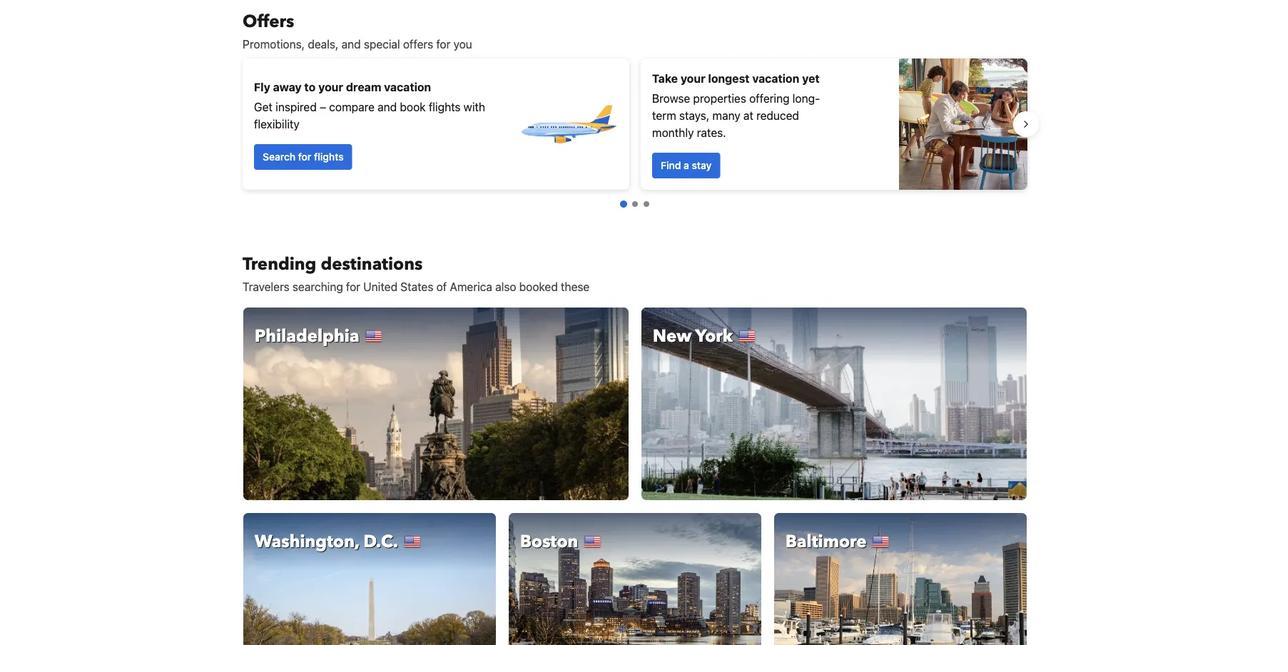 Task type: locate. For each thing, give the bounding box(es) containing it.
baltimore
[[786, 530, 867, 553]]

1 vertical spatial and
[[378, 100, 397, 114]]

1 vertical spatial flights
[[314, 151, 344, 163]]

1 horizontal spatial flights
[[429, 100, 461, 114]]

region
[[231, 53, 1039, 196]]

long-
[[793, 92, 820, 105]]

monthly
[[652, 126, 694, 140]]

also
[[495, 280, 516, 294]]

promotions,
[[243, 37, 305, 51]]

fly away to your dream vacation image
[[518, 74, 618, 174]]

longest
[[708, 72, 750, 85]]

flights inside fly away to your dream vacation get inspired – compare and book flights with flexibility
[[429, 100, 461, 114]]

main content
[[231, 10, 1039, 645]]

1 horizontal spatial your
[[681, 72, 706, 85]]

you
[[454, 37, 472, 51]]

philadelphia
[[255, 324, 359, 348]]

and left book at the top left of page
[[378, 100, 397, 114]]

search
[[263, 151, 296, 163]]

flights right search
[[314, 151, 344, 163]]

flights left with
[[429, 100, 461, 114]]

1 horizontal spatial and
[[378, 100, 397, 114]]

find
[[661, 160, 681, 171]]

travelers
[[243, 280, 290, 294]]

for left you
[[436, 37, 451, 51]]

fly
[[254, 80, 270, 94]]

offers promotions, deals, and special offers for you
[[243, 10, 472, 51]]

new
[[653, 324, 692, 348]]

boston link
[[508, 512, 762, 645]]

book
[[400, 100, 426, 114]]

0 vertical spatial for
[[436, 37, 451, 51]]

trending
[[243, 252, 316, 276]]

2 vertical spatial for
[[346, 280, 360, 294]]

0 vertical spatial and
[[342, 37, 361, 51]]

rates.
[[697, 126, 726, 140]]

1 vertical spatial for
[[298, 151, 311, 163]]

for inside region
[[298, 151, 311, 163]]

america
[[450, 280, 492, 294]]

vacation inside take your longest vacation yet browse properties offering long- term stays, many at reduced monthly rates.
[[752, 72, 800, 85]]

flights
[[429, 100, 461, 114], [314, 151, 344, 163]]

for right search
[[298, 151, 311, 163]]

at
[[744, 109, 754, 122]]

vacation up offering
[[752, 72, 800, 85]]

progress bar
[[620, 201, 649, 208]]

your right to at the top of the page
[[318, 80, 343, 94]]

0 horizontal spatial and
[[342, 37, 361, 51]]

away
[[273, 80, 302, 94]]

0 vertical spatial flights
[[429, 100, 461, 114]]

region containing take your longest vacation yet
[[231, 53, 1039, 196]]

0 horizontal spatial your
[[318, 80, 343, 94]]

stays,
[[679, 109, 710, 122]]

vacation inside fly away to your dream vacation get inspired – compare and book flights with flexibility
[[384, 80, 431, 94]]

for inside offers promotions, deals, and special offers for you
[[436, 37, 451, 51]]

2 horizontal spatial for
[[436, 37, 451, 51]]

properties
[[693, 92, 746, 105]]

offering
[[749, 92, 790, 105]]

yet
[[802, 72, 820, 85]]

to
[[304, 80, 316, 94]]

of
[[436, 280, 447, 294]]

york
[[696, 324, 733, 348]]

1 horizontal spatial for
[[346, 280, 360, 294]]

with
[[464, 100, 485, 114]]

your right take at right top
[[681, 72, 706, 85]]

and right 'deals,'
[[342, 37, 361, 51]]

washington,
[[255, 530, 359, 553]]

and
[[342, 37, 361, 51], [378, 100, 397, 114]]

your
[[681, 72, 706, 85], [318, 80, 343, 94]]

deals,
[[308, 37, 339, 51]]

1 horizontal spatial vacation
[[752, 72, 800, 85]]

0 horizontal spatial vacation
[[384, 80, 431, 94]]

new york
[[653, 324, 733, 348]]

trending destinations travelers searching for united states of america also booked these
[[243, 252, 590, 294]]

and inside fly away to your dream vacation get inspired – compare and book flights with flexibility
[[378, 100, 397, 114]]

searching
[[293, 280, 343, 294]]

booked
[[519, 280, 558, 294]]

united
[[363, 280, 398, 294]]

vacation
[[752, 72, 800, 85], [384, 80, 431, 94]]

destinations
[[321, 252, 423, 276]]

for left "united"
[[346, 280, 360, 294]]

0 horizontal spatial for
[[298, 151, 311, 163]]

vacation up book at the top left of page
[[384, 80, 431, 94]]

take your longest vacation yet browse properties offering long- term stays, many at reduced monthly rates.
[[652, 72, 820, 140]]

for
[[436, 37, 451, 51], [298, 151, 311, 163], [346, 280, 360, 294]]

a
[[684, 160, 689, 171]]



Task type: vqa. For each thing, say whether or not it's contained in the screenshot.
the at
yes



Task type: describe. For each thing, give the bounding box(es) containing it.
washington, d.c. link
[[243, 512, 497, 645]]

get
[[254, 100, 273, 114]]

offers
[[243, 10, 294, 33]]

term
[[652, 109, 676, 122]]

washington, d.c.
[[255, 530, 398, 553]]

search for flights
[[263, 151, 344, 163]]

flexibility
[[254, 117, 300, 131]]

inspired
[[276, 100, 317, 114]]

for inside 'trending destinations travelers searching for united states of america also booked these'
[[346, 280, 360, 294]]

your inside take your longest vacation yet browse properties offering long- term stays, many at reduced monthly rates.
[[681, 72, 706, 85]]

compare
[[329, 100, 375, 114]]

your inside fly away to your dream vacation get inspired – compare and book flights with flexibility
[[318, 80, 343, 94]]

these
[[561, 280, 590, 294]]

states
[[401, 280, 433, 294]]

progress bar inside main content
[[620, 201, 649, 208]]

stay
[[692, 160, 712, 171]]

reduced
[[757, 109, 799, 122]]

dream
[[346, 80, 381, 94]]

find a stay
[[661, 160, 712, 171]]

philadelphia link
[[243, 307, 629, 501]]

main content containing offers
[[231, 10, 1039, 645]]

new york link
[[641, 307, 1028, 501]]

find a stay link
[[652, 153, 720, 178]]

many
[[713, 109, 741, 122]]

special
[[364, 37, 400, 51]]

d.c.
[[364, 530, 398, 553]]

take
[[652, 72, 678, 85]]

fly away to your dream vacation get inspired – compare and book flights with flexibility
[[254, 80, 485, 131]]

search for flights link
[[254, 144, 352, 170]]

boston
[[520, 530, 578, 553]]

browse
[[652, 92, 690, 105]]

–
[[320, 100, 326, 114]]

offers
[[403, 37, 433, 51]]

baltimore link
[[774, 512, 1028, 645]]

0 horizontal spatial flights
[[314, 151, 344, 163]]

and inside offers promotions, deals, and special offers for you
[[342, 37, 361, 51]]

take your longest vacation yet image
[[899, 59, 1028, 190]]



